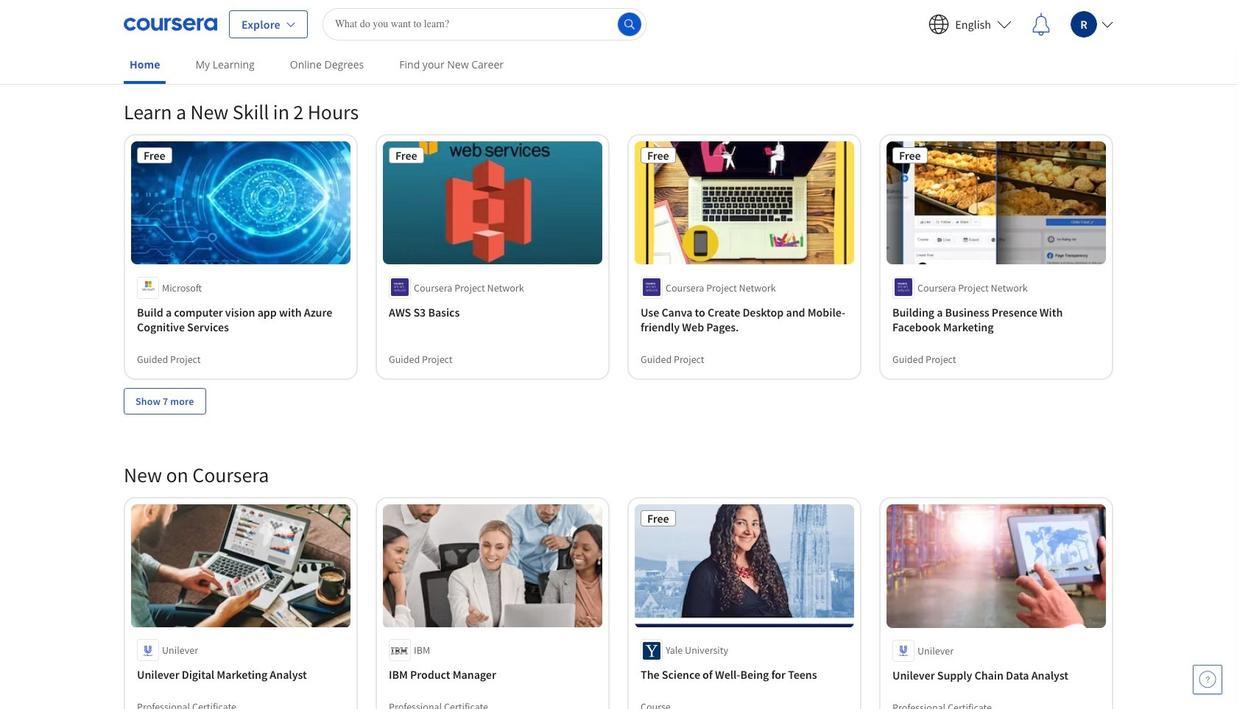 Task type: describe. For each thing, give the bounding box(es) containing it.
new on coursera collection element
[[115, 438, 1122, 709]]

explore mastertrack® certificates collection element
[[115, 0, 1122, 75]]

help center image
[[1199, 671, 1217, 689]]

coursera image
[[124, 12, 217, 36]]

learn a new skill in 2 hours collection element
[[115, 75, 1122, 438]]



Task type: locate. For each thing, give the bounding box(es) containing it.
What do you want to learn? text field
[[322, 8, 646, 40]]

None search field
[[322, 8, 646, 40]]



Task type: vqa. For each thing, say whether or not it's contained in the screenshot.
Banner NAVIGATION
no



